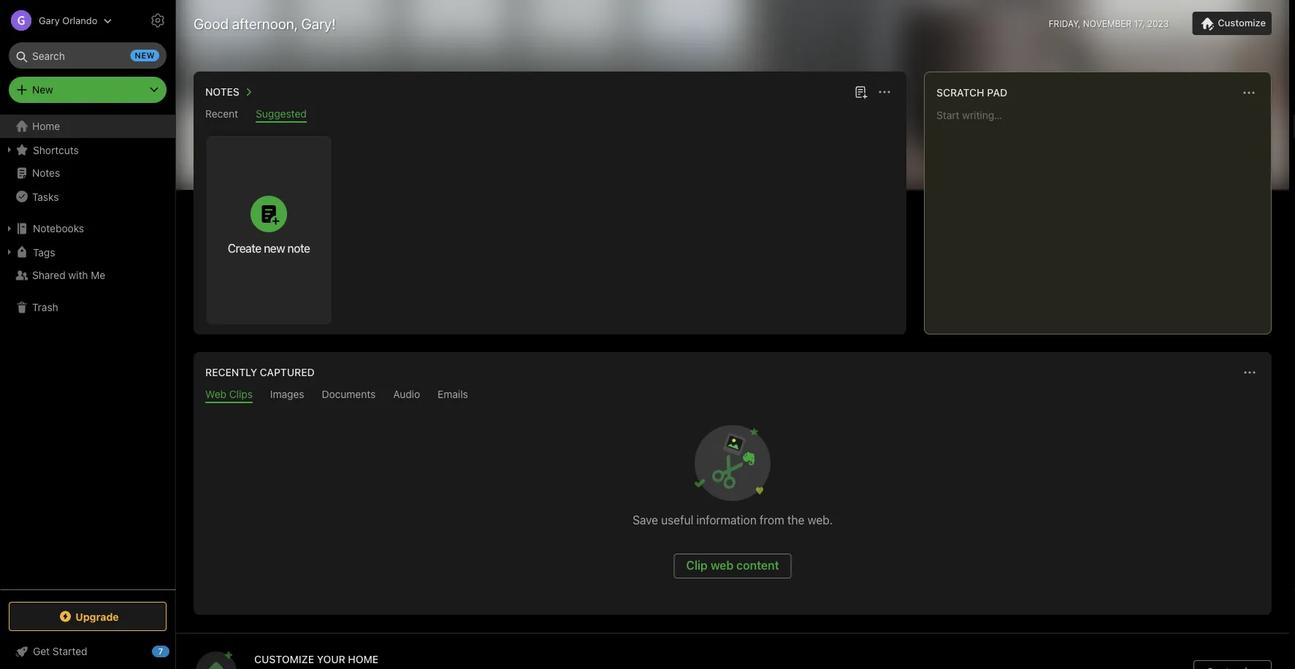 Task type: vqa. For each thing, say whether or not it's contained in the screenshot.
the top NOTES
yes



Task type: describe. For each thing, give the bounding box(es) containing it.
recent
[[205, 108, 238, 120]]

more actions field for scratch pad
[[1240, 83, 1260, 103]]

web clips
[[205, 388, 253, 401]]

save useful information from the web.
[[633, 513, 833, 527]]

images tab
[[270, 388, 304, 403]]

get
[[33, 646, 50, 658]]

emails
[[438, 388, 468, 401]]

Account field
[[0, 6, 112, 35]]

tree containing home
[[0, 115, 175, 589]]

more actions field for recently captured
[[1240, 363, 1261, 383]]

useful
[[662, 513, 694, 527]]

note
[[288, 241, 310, 255]]

new inside search field
[[135, 51, 155, 60]]

new
[[32, 84, 53, 96]]

web
[[711, 559, 734, 573]]

customize
[[254, 653, 314, 665]]

trash
[[32, 301, 58, 314]]

customize button
[[1193, 12, 1272, 35]]

scratch pad
[[937, 87, 1008, 99]]

tags button
[[0, 240, 175, 264]]

good
[[194, 15, 229, 32]]

Help and Learning task checklist field
[[0, 640, 175, 664]]

notebooks
[[33, 223, 84, 235]]

17,
[[1135, 18, 1145, 29]]

create
[[228, 241, 261, 255]]

shared
[[32, 269, 66, 281]]

get started
[[33, 646, 87, 658]]

the
[[788, 513, 805, 527]]

7
[[158, 647, 163, 657]]

upgrade
[[75, 611, 119, 623]]

customize your home
[[254, 653, 379, 665]]

new search field
[[19, 42, 159, 69]]

home
[[348, 653, 379, 665]]

me
[[91, 269, 105, 281]]

images
[[270, 388, 304, 401]]

tab list for recently captured
[[197, 388, 1270, 403]]

pad
[[988, 87, 1008, 99]]

shortcuts button
[[0, 138, 175, 162]]

recently captured button
[[202, 364, 315, 382]]

recent tab
[[205, 108, 238, 123]]

notes inside notes link
[[32, 167, 60, 179]]

Start writing… text field
[[937, 109, 1271, 322]]

clip web content
[[687, 559, 780, 573]]

with
[[68, 269, 88, 281]]

trash link
[[0, 296, 175, 319]]

create new note
[[228, 241, 310, 255]]

audio tab
[[393, 388, 420, 403]]

orlando
[[62, 15, 97, 26]]

gary orlando
[[39, 15, 97, 26]]

emails tab
[[438, 388, 468, 403]]

save
[[633, 513, 659, 527]]

friday,
[[1049, 18, 1081, 29]]

documents tab
[[322, 388, 376, 403]]

click to collapse image
[[170, 642, 181, 660]]

settings image
[[149, 12, 167, 29]]



Task type: locate. For each thing, give the bounding box(es) containing it.
new left note at the top left of page
[[264, 241, 285, 255]]

0 horizontal spatial new
[[135, 51, 155, 60]]

gary
[[39, 15, 60, 26]]

home
[[32, 120, 60, 132]]

2 tab list from the top
[[197, 388, 1270, 403]]

content
[[737, 559, 780, 573]]

expand notebooks image
[[4, 223, 15, 235]]

web clips tab panel
[[194, 403, 1272, 615]]

2023
[[1148, 18, 1170, 29]]

suggested
[[256, 108, 307, 120]]

1 vertical spatial notes
[[32, 167, 60, 179]]

more actions image
[[876, 83, 894, 101], [1241, 84, 1259, 102]]

shared with me
[[32, 269, 105, 281]]

0 horizontal spatial more actions image
[[876, 83, 894, 101]]

audio
[[393, 388, 420, 401]]

good afternoon, gary!
[[194, 15, 336, 32]]

friday, november 17, 2023
[[1049, 18, 1170, 29]]

new
[[135, 51, 155, 60], [264, 241, 285, 255]]

1 horizontal spatial notes
[[205, 86, 240, 98]]

captured
[[260, 367, 315, 379]]

upgrade button
[[9, 602, 167, 631]]

clip
[[687, 559, 708, 573]]

home link
[[0, 115, 175, 138]]

shared with me link
[[0, 264, 175, 287]]

new inside button
[[264, 241, 285, 255]]

notes
[[205, 86, 240, 98], [32, 167, 60, 179]]

november
[[1084, 18, 1132, 29]]

tab list for notes
[[197, 108, 904, 123]]

more actions image
[[1242, 364, 1259, 382]]

tab list containing web clips
[[197, 388, 1270, 403]]

More actions field
[[875, 82, 895, 102], [1240, 83, 1260, 103], [1240, 363, 1261, 383]]

1 horizontal spatial new
[[264, 241, 285, 255]]

information
[[697, 513, 757, 527]]

create new note button
[[206, 136, 332, 325]]

afternoon,
[[232, 15, 298, 32]]

Search text field
[[19, 42, 156, 69]]

clips
[[229, 388, 253, 401]]

notes inside notes button
[[205, 86, 240, 98]]

tasks
[[32, 191, 59, 203]]

tasks button
[[0, 185, 175, 208]]

customize
[[1219, 17, 1267, 28]]

started
[[53, 646, 87, 658]]

notes up tasks
[[32, 167, 60, 179]]

suggested tab panel
[[194, 123, 907, 335]]

notes link
[[0, 162, 175, 185]]

0 vertical spatial new
[[135, 51, 155, 60]]

tab list
[[197, 108, 904, 123], [197, 388, 1270, 403]]

tab list containing recent
[[197, 108, 904, 123]]

shortcuts
[[33, 144, 79, 156]]

new button
[[9, 77, 167, 103]]

1 vertical spatial new
[[264, 241, 285, 255]]

from
[[760, 513, 785, 527]]

web.
[[808, 513, 833, 527]]

1 tab list from the top
[[197, 108, 904, 123]]

1 horizontal spatial more actions image
[[1241, 84, 1259, 102]]

web clips tab
[[205, 388, 253, 403]]

0 vertical spatial tab list
[[197, 108, 904, 123]]

documents
[[322, 388, 376, 401]]

suggested tab
[[256, 108, 307, 123]]

notes button
[[202, 83, 257, 101]]

notes up recent
[[205, 86, 240, 98]]

scratch
[[937, 87, 985, 99]]

tree
[[0, 115, 175, 589]]

recently captured
[[205, 367, 315, 379]]

scratch pad button
[[934, 84, 1008, 102]]

0 horizontal spatial notes
[[32, 167, 60, 179]]

your
[[317, 653, 346, 665]]

0 vertical spatial notes
[[205, 86, 240, 98]]

clip web content button
[[674, 554, 792, 579]]

expand tags image
[[4, 246, 15, 258]]

gary!
[[301, 15, 336, 32]]

tags
[[33, 246, 55, 258]]

recently
[[205, 367, 257, 379]]

notebooks link
[[0, 217, 175, 240]]

new down settings image
[[135, 51, 155, 60]]

1 vertical spatial tab list
[[197, 388, 1270, 403]]

web
[[205, 388, 227, 401]]



